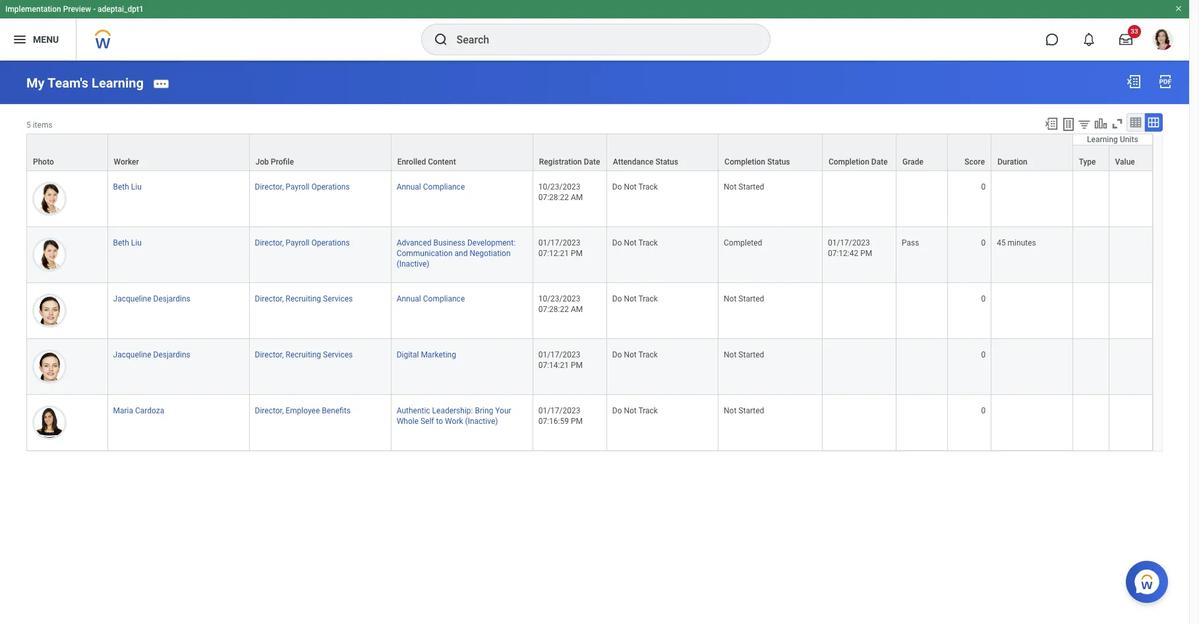 Task type: describe. For each thing, give the bounding box(es) containing it.
1 beth liu link from the top
[[113, 180, 142, 192]]

recruiting for annual compliance
[[286, 295, 321, 304]]

4 do not track element from the top
[[612, 348, 658, 360]]

am for operations
[[571, 193, 583, 202]]

2 beth liu link from the top
[[113, 236, 142, 248]]

not started for 4th not started element from the bottom of the "my team's learning" main content
[[724, 182, 764, 192]]

do not track for 2nd not started element do not track element
[[612, 295, 658, 304]]

compliance for director, payroll operations
[[423, 182, 465, 192]]

authentic
[[397, 407, 430, 416]]

bring
[[475, 407, 493, 416]]

operations for advanced business development: communication and negotiation (inactive)
[[311, 239, 350, 248]]

select to filter grid data image
[[1077, 117, 1092, 131]]

leadership:
[[432, 407, 473, 416]]

07:12:42
[[828, 249, 858, 258]]

4 row from the top
[[26, 227, 1153, 283]]

duration button
[[992, 134, 1072, 171]]

annual compliance link for director, recruiting services
[[397, 292, 465, 304]]

01/17/2023 for 07:12:42
[[828, 239, 870, 248]]

close environment banner image
[[1175, 5, 1183, 13]]

date for completion date
[[871, 157, 888, 167]]

units
[[1120, 135, 1138, 144]]

completion status button
[[719, 134, 822, 171]]

01/17/2023 07:14:21 pm
[[538, 351, 583, 371]]

employee's photo (beth liu) image for toolbar inside the "my team's learning" main content
[[32, 238, 67, 272]]

0 for "completed" element
[[981, 239, 986, 248]]

completion date button
[[823, 134, 896, 171]]

5 items
[[26, 120, 52, 130]]

my
[[26, 75, 45, 91]]

value button
[[1109, 146, 1152, 171]]

digital marketing link
[[397, 348, 456, 360]]

profile logan mcneil image
[[1152, 29, 1173, 53]]

pass
[[902, 239, 919, 248]]

justify image
[[12, 32, 28, 47]]

employee
[[286, 407, 320, 416]]

enrolled
[[397, 157, 426, 167]]

implementation preview -   adeptai_dpt1
[[5, 5, 144, 14]]

toolbar inside "my team's learning" main content
[[1038, 113, 1163, 134]]

annual for director, recruiting services
[[397, 295, 421, 304]]

grade
[[902, 157, 923, 167]]

desjardins for digital
[[153, 351, 190, 360]]

export to excel image
[[1126, 74, 1142, 90]]

director, payroll operations link for annual
[[255, 180, 350, 192]]

registration
[[539, 157, 582, 167]]

job profile
[[255, 157, 294, 167]]

to
[[436, 417, 443, 427]]

1 director, from the top
[[255, 182, 284, 192]]

desjardins for annual
[[153, 295, 190, 304]]

registration date
[[539, 157, 600, 167]]

45
[[997, 239, 1006, 248]]

worker
[[114, 157, 139, 167]]

my team's learning
[[26, 75, 144, 91]]

type
[[1079, 157, 1096, 167]]

team's
[[47, 75, 88, 91]]

negotiation
[[470, 249, 511, 258]]

am for services
[[571, 305, 583, 314]]

authentic leadership: bring your whole self to work (inactive) link
[[397, 404, 511, 427]]

employee's photo (maria cardoza) image
[[32, 406, 67, 440]]

completion for completion date
[[829, 157, 869, 167]]

notifications large image
[[1082, 33, 1096, 46]]

registration date button
[[533, 134, 606, 171]]

3 not started element from the top
[[724, 348, 764, 360]]

job
[[255, 157, 269, 167]]

45 minutes
[[997, 239, 1036, 248]]

photo
[[33, 157, 54, 167]]

enrolled content
[[397, 157, 456, 167]]

photo button
[[27, 134, 107, 171]]

expand/collapse chart image
[[1094, 116, 1108, 131]]

beth liu for second beth liu link from the top of the "my team's learning" main content
[[113, 239, 142, 248]]

do not track element for 4th not started element from the bottom of the "my team's learning" main content
[[612, 180, 658, 192]]

5 0 from the top
[[981, 407, 986, 416]]

advanced business development: communication and negotiation (inactive) link
[[397, 236, 516, 269]]

started for second not started element from the bottom of the "my team's learning" main content
[[739, 351, 764, 360]]

07:16:59
[[538, 417, 569, 427]]

business
[[433, 239, 465, 248]]

profile
[[271, 157, 294, 167]]

(inactive) inside "advanced business development: communication and negotiation (inactive)"
[[397, 260, 429, 269]]

work
[[445, 417, 463, 427]]

adeptai_dpt1
[[98, 5, 144, 14]]

status for completion status
[[767, 157, 790, 167]]

inbox large image
[[1119, 33, 1132, 46]]

annual compliance for director, payroll operations
[[397, 182, 465, 192]]

4 not started element from the top
[[724, 404, 764, 416]]

score button
[[948, 134, 991, 171]]

preview
[[63, 5, 91, 14]]

2 employee's photo (jacqueline desjardins) image from the top
[[32, 350, 67, 384]]

beth liu for 1st beth liu link from the top of the "my team's learning" main content
[[113, 182, 142, 192]]

learning inside popup button
[[1087, 135, 1118, 144]]

completed element
[[724, 236, 762, 248]]

recruiting for digital marketing
[[286, 351, 321, 360]]

services for digital marketing
[[323, 351, 353, 360]]

menu banner
[[0, 0, 1189, 61]]

jacqueline desjardins link for digital
[[113, 348, 190, 360]]

worker button
[[108, 134, 249, 171]]

started for 4th not started element from the bottom of the "my team's learning" main content
[[739, 182, 764, 192]]

01/17/2023 for 07:14:21
[[538, 351, 580, 360]]

completed
[[724, 239, 762, 248]]

4 do from the top
[[612, 351, 622, 360]]

row containing learning units
[[26, 134, 1153, 171]]

date for registration date
[[584, 157, 600, 167]]

and
[[455, 249, 468, 258]]

do for 2nd not started element
[[612, 295, 622, 304]]

annual compliance for director, recruiting services
[[397, 295, 465, 304]]

(inactive) inside authentic leadership: bring your whole self to work (inactive)
[[465, 417, 498, 427]]

job profile button
[[250, 134, 391, 171]]

score
[[965, 157, 985, 167]]

compliance for director, recruiting services
[[423, 295, 465, 304]]

digital
[[397, 351, 419, 360]]

01/17/2023 07:12:21 pm
[[538, 239, 583, 258]]

status for attendance status
[[655, 157, 678, 167]]

director, recruiting services link for annual
[[255, 292, 353, 304]]

5 row from the top
[[26, 283, 1153, 340]]

do not track element for "completed" element
[[612, 236, 658, 248]]

implementation
[[5, 5, 61, 14]]

grade button
[[897, 134, 947, 171]]

3 row from the top
[[26, 171, 1153, 227]]

export to worksheets image
[[1061, 116, 1076, 132]]

digital marketing
[[397, 351, 456, 360]]

pm for 01/17/2023 07:12:21 pm
[[571, 249, 583, 258]]

10/23/2023 for director, payroll operations
[[538, 182, 580, 192]]

5
[[26, 120, 31, 130]]

completion date
[[829, 157, 888, 167]]

director, employee benefits
[[255, 407, 351, 416]]

0 for 2nd not started element
[[981, 295, 986, 304]]

0 horizontal spatial learning
[[92, 75, 144, 91]]

01/17/2023 for 07:16:59
[[538, 407, 580, 416]]

not started for second not started element from the bottom of the "my team's learning" main content
[[724, 351, 764, 360]]

advanced
[[397, 239, 431, 248]]

row containing type
[[26, 145, 1153, 171]]

director, for digital's director, recruiting services link
[[255, 351, 284, 360]]

track for 4th not started element from the bottom of the "my team's learning" main content
[[638, 182, 658, 192]]

do not track for do not track element corresponding to "completed" element
[[612, 239, 658, 248]]

marketing
[[421, 351, 456, 360]]

your
[[495, 407, 511, 416]]



Task type: vqa. For each thing, say whether or not it's contained in the screenshot.
the "Limit"
no



Task type: locate. For each thing, give the bounding box(es) containing it.
33
[[1131, 28, 1138, 35]]

director, payroll operations link for advanced
[[255, 236, 350, 248]]

0 vertical spatial payroll
[[286, 182, 309, 192]]

01/17/2023 for 07:12:21
[[538, 239, 580, 248]]

0 vertical spatial desjardins
[[153, 295, 190, 304]]

director, employee benefits link
[[255, 404, 351, 416]]

1 vertical spatial director, recruiting services
[[255, 351, 353, 360]]

development:
[[467, 239, 516, 248]]

annual compliance
[[397, 182, 465, 192], [397, 295, 465, 304]]

1 row from the top
[[26, 134, 1153, 171]]

0 vertical spatial director, payroll operations link
[[255, 180, 350, 192]]

1 vertical spatial payroll
[[286, 239, 309, 248]]

status inside popup button
[[767, 157, 790, 167]]

2 0 from the top
[[981, 239, 986, 248]]

(inactive) down communication
[[397, 260, 429, 269]]

10/23/2023 for director, recruiting services
[[538, 295, 580, 304]]

2 employee's photo (beth liu) image from the top
[[32, 238, 67, 272]]

do for 4th not started element from the bottom of the "my team's learning" main content
[[612, 182, 622, 192]]

1 vertical spatial beth
[[113, 239, 129, 248]]

10/23/2023 down registration
[[538, 182, 580, 192]]

attendance status
[[613, 157, 678, 167]]

2 annual compliance link from the top
[[397, 292, 465, 304]]

0 vertical spatial director, recruiting services link
[[255, 292, 353, 304]]

annual compliance link down enrolled content
[[397, 180, 465, 192]]

0 for 4th not started element from the bottom of the "my team's learning" main content
[[981, 182, 986, 192]]

0 vertical spatial annual compliance link
[[397, 180, 465, 192]]

2 track from the top
[[638, 239, 658, 248]]

0 vertical spatial recruiting
[[286, 295, 321, 304]]

pm inside '01/17/2023 07:12:42 pm'
[[860, 249, 872, 258]]

not started for 4th not started element from the top of the "my team's learning" main content
[[724, 407, 764, 416]]

1 vertical spatial employee's photo (beth liu) image
[[32, 238, 67, 272]]

maria cardoza
[[113, 407, 164, 416]]

table image
[[1129, 116, 1142, 129]]

1 status from the left
[[655, 157, 678, 167]]

my team's learning main content
[[0, 61, 1189, 464]]

0 horizontal spatial status
[[655, 157, 678, 167]]

beth liu
[[113, 182, 142, 192], [113, 239, 142, 248]]

2 row from the top
[[26, 145, 1153, 171]]

1 desjardins from the top
[[153, 295, 190, 304]]

1 operations from the top
[[311, 182, 350, 192]]

1 vertical spatial 10/23/2023 07:28:22 am
[[538, 295, 583, 314]]

annual
[[397, 182, 421, 192], [397, 295, 421, 304]]

01/17/2023 up 07:12:42
[[828, 239, 870, 248]]

menu
[[33, 34, 59, 45]]

am up the 01/17/2023 07:14:21 pm
[[571, 305, 583, 314]]

beth for second beth liu link from the top of the "my team's learning" main content
[[113, 239, 129, 248]]

director, recruiting services for annual compliance
[[255, 295, 353, 304]]

1 completion from the left
[[724, 157, 765, 167]]

1 vertical spatial operations
[[311, 239, 350, 248]]

fullscreen image
[[1110, 116, 1125, 131]]

jacqueline
[[113, 295, 151, 304], [113, 351, 151, 360]]

cardoza
[[135, 407, 164, 416]]

date
[[584, 157, 600, 167], [871, 157, 888, 167]]

1 am from the top
[[571, 193, 583, 202]]

pass element
[[902, 236, 919, 248]]

operations
[[311, 182, 350, 192], [311, 239, 350, 248]]

director, payroll operations for annual compliance
[[255, 182, 350, 192]]

duration
[[997, 157, 1028, 167]]

operations for annual compliance
[[311, 182, 350, 192]]

1 employee's photo (beth liu) image from the top
[[32, 182, 67, 216]]

advanced business development: communication and negotiation (inactive)
[[397, 239, 516, 269]]

0 vertical spatial 10/23/2023 07:28:22 am
[[538, 182, 583, 202]]

completion inside popup button
[[829, 157, 869, 167]]

started for 4th not started element from the top of the "my team's learning" main content
[[739, 407, 764, 416]]

1 director, payroll operations from the top
[[255, 182, 350, 192]]

1 services from the top
[[323, 295, 353, 304]]

pm for 01/17/2023 07:12:42 pm
[[860, 249, 872, 258]]

track
[[638, 182, 658, 192], [638, 239, 658, 248], [638, 295, 658, 304], [638, 351, 658, 360], [638, 407, 658, 416]]

0 vertical spatial beth liu link
[[113, 180, 142, 192]]

07:14:21
[[538, 361, 569, 371]]

desjardins
[[153, 295, 190, 304], [153, 351, 190, 360]]

director, for director, recruiting services link corresponding to annual
[[255, 295, 284, 304]]

0 vertical spatial annual compliance
[[397, 182, 465, 192]]

2 07:28:22 from the top
[[538, 305, 569, 314]]

07:28:22
[[538, 193, 569, 202], [538, 305, 569, 314]]

1 annual compliance link from the top
[[397, 180, 465, 192]]

services
[[323, 295, 353, 304], [323, 351, 353, 360]]

items
[[33, 120, 52, 130]]

2 status from the left
[[767, 157, 790, 167]]

1 director, recruiting services link from the top
[[255, 292, 353, 304]]

learning right team's
[[92, 75, 144, 91]]

1 employee's photo (jacqueline desjardins) image from the top
[[32, 294, 67, 328]]

learning
[[92, 75, 144, 91], [1087, 135, 1118, 144]]

not started for 2nd not started element
[[724, 295, 764, 304]]

2 compliance from the top
[[423, 295, 465, 304]]

2 jacqueline from the top
[[113, 351, 151, 360]]

10/23/2023 07:28:22 am down 07:12:21
[[538, 295, 583, 314]]

do not track for do not track element associated with 4th not started element from the bottom of the "my team's learning" main content
[[612, 182, 658, 192]]

row containing maria cardoza
[[26, 396, 1153, 452]]

1 vertical spatial beth liu
[[113, 239, 142, 248]]

33 button
[[1111, 25, 1141, 54]]

1 vertical spatial annual
[[397, 295, 421, 304]]

1 vertical spatial director, payroll operations link
[[255, 236, 350, 248]]

4 track from the top
[[638, 351, 658, 360]]

1 vertical spatial am
[[571, 305, 583, 314]]

2 not started from the top
[[724, 295, 764, 304]]

payroll for advanced business development: communication and negotiation (inactive)
[[286, 239, 309, 248]]

1 vertical spatial beth liu link
[[113, 236, 142, 248]]

1 horizontal spatial completion
[[829, 157, 869, 167]]

01/17/2023
[[538, 239, 580, 248], [828, 239, 870, 248], [538, 351, 580, 360], [538, 407, 580, 416]]

completion status
[[724, 157, 790, 167]]

date right registration
[[584, 157, 600, 167]]

4 do not track from the top
[[612, 351, 658, 360]]

employee's photo (beth liu) image for menu banner
[[32, 182, 67, 216]]

annual down enrolled
[[397, 182, 421, 192]]

attendance status button
[[607, 134, 718, 171]]

0 vertical spatial director, recruiting services
[[255, 295, 353, 304]]

annual down communication
[[397, 295, 421, 304]]

1 vertical spatial 07:28:22
[[538, 305, 569, 314]]

authentic leadership: bring your whole self to work (inactive)
[[397, 407, 511, 427]]

2 beth from the top
[[113, 239, 129, 248]]

1 10/23/2023 from the top
[[538, 182, 580, 192]]

2 recruiting from the top
[[286, 351, 321, 360]]

jacqueline for annual compliance
[[113, 295, 151, 304]]

director, payroll operations
[[255, 182, 350, 192], [255, 239, 350, 248]]

1 vertical spatial liu
[[131, 239, 142, 248]]

1 vertical spatial (inactive)
[[465, 417, 498, 427]]

2 jacqueline desjardins link from the top
[[113, 348, 190, 360]]

search image
[[433, 32, 449, 47]]

track for 2nd not started element
[[638, 295, 658, 304]]

5 do not track from the top
[[612, 407, 658, 416]]

1 vertical spatial director, payroll operations
[[255, 239, 350, 248]]

1 07:28:22 from the top
[[538, 193, 569, 202]]

maria
[[113, 407, 133, 416]]

benefits
[[322, 407, 351, 416]]

beth for 1st beth liu link from the top of the "my team's learning" main content
[[113, 182, 129, 192]]

2 date from the left
[[871, 157, 888, 167]]

pm
[[571, 249, 583, 258], [860, 249, 872, 258], [571, 361, 583, 371], [571, 417, 583, 427]]

0 horizontal spatial date
[[584, 157, 600, 167]]

director, recruiting services
[[255, 295, 353, 304], [255, 351, 353, 360]]

2 10/23/2023 from the top
[[538, 295, 580, 304]]

liu
[[131, 182, 142, 192], [131, 239, 142, 248]]

0 vertical spatial operations
[[311, 182, 350, 192]]

1 started from the top
[[739, 182, 764, 192]]

2 director, payroll operations from the top
[[255, 239, 350, 248]]

jacqueline desjardins for annual
[[113, 295, 190, 304]]

5 do not track element from the top
[[612, 404, 658, 416]]

payroll
[[286, 182, 309, 192], [286, 239, 309, 248]]

1 vertical spatial 10/23/2023
[[538, 295, 580, 304]]

1 recruiting from the top
[[286, 295, 321, 304]]

attendance
[[613, 157, 654, 167]]

1 payroll from the top
[[286, 182, 309, 192]]

compliance down content
[[423, 182, 465, 192]]

learning units
[[1087, 135, 1138, 144]]

3 do from the top
[[612, 295, 622, 304]]

jacqueline desjardins for digital
[[113, 351, 190, 360]]

Search Workday  search field
[[456, 25, 743, 54]]

director, recruiting services for digital marketing
[[255, 351, 353, 360]]

employee's photo (jacqueline desjardins) image
[[32, 294, 67, 328], [32, 350, 67, 384]]

director, recruiting services link
[[255, 292, 353, 304], [255, 348, 353, 360]]

1 do not track from the top
[[612, 182, 658, 192]]

1 vertical spatial jacqueline
[[113, 351, 151, 360]]

0 vertical spatial employee's photo (beth liu) image
[[32, 182, 67, 216]]

1 vertical spatial desjardins
[[153, 351, 190, 360]]

beth
[[113, 182, 129, 192], [113, 239, 129, 248]]

do not track for fourth do not track element
[[612, 351, 658, 360]]

not started element
[[724, 180, 764, 192], [724, 292, 764, 304], [724, 348, 764, 360], [724, 404, 764, 416]]

1 director, recruiting services from the top
[[255, 295, 353, 304]]

3 not started from the top
[[724, 351, 764, 360]]

3 director, from the top
[[255, 295, 284, 304]]

01/17/2023 up 07:14:21
[[538, 351, 580, 360]]

3 started from the top
[[739, 351, 764, 360]]

cell
[[823, 171, 897, 227], [897, 171, 948, 227], [992, 171, 1073, 227], [1073, 171, 1109, 227], [1109, 171, 1153, 227], [1073, 227, 1109, 283], [1109, 227, 1153, 283], [823, 283, 897, 340], [897, 283, 948, 340], [992, 283, 1073, 340], [1073, 283, 1109, 340], [1109, 283, 1153, 340], [823, 340, 897, 396], [897, 340, 948, 396], [992, 340, 1073, 396], [1073, 340, 1109, 396], [1109, 340, 1153, 396], [823, 396, 897, 452], [897, 396, 948, 452], [992, 396, 1073, 452], [1073, 396, 1109, 452], [1109, 396, 1153, 452]]

1 vertical spatial compliance
[[423, 295, 465, 304]]

01/17/2023 inside '01/17/2023 07:12:42 pm'
[[828, 239, 870, 248]]

07:12:21
[[538, 249, 569, 258]]

status inside popup button
[[655, 157, 678, 167]]

annual compliance link
[[397, 180, 465, 192], [397, 292, 465, 304]]

1 annual compliance from the top
[[397, 182, 465, 192]]

1 director, payroll operations link from the top
[[255, 180, 350, 192]]

maria cardoza link
[[113, 404, 164, 416]]

director, recruiting services link for digital
[[255, 348, 353, 360]]

2 services from the top
[[323, 351, 353, 360]]

learning units button
[[1073, 134, 1152, 145]]

started for 2nd not started element
[[739, 295, 764, 304]]

2 director, payroll operations link from the top
[[255, 236, 350, 248]]

2 director, recruiting services link from the top
[[255, 348, 353, 360]]

2 annual compliance from the top
[[397, 295, 465, 304]]

07:28:22 up the 01/17/2023 07:14:21 pm
[[538, 305, 569, 314]]

10/23/2023 07:28:22 am for operations
[[538, 182, 583, 202]]

1 not started from the top
[[724, 182, 764, 192]]

1 compliance from the top
[[423, 182, 465, 192]]

5 do from the top
[[612, 407, 622, 416]]

jacqueline desjardins link for annual
[[113, 292, 190, 304]]

4 0 from the top
[[981, 351, 986, 360]]

completion inside popup button
[[724, 157, 765, 167]]

0 vertical spatial (inactive)
[[397, 260, 429, 269]]

toolbar
[[1038, 113, 1163, 134]]

3 do not track from the top
[[612, 295, 658, 304]]

1 annual from the top
[[397, 182, 421, 192]]

10/23/2023 07:28:22 am down registration
[[538, 182, 583, 202]]

annual compliance link down communication
[[397, 292, 465, 304]]

2 jacqueline desjardins from the top
[[113, 351, 190, 360]]

0 vertical spatial employee's photo (jacqueline desjardins) image
[[32, 294, 67, 328]]

6 row from the top
[[26, 340, 1153, 396]]

1 horizontal spatial learning
[[1087, 135, 1118, 144]]

1 liu from the top
[[131, 182, 142, 192]]

1 date from the left
[[584, 157, 600, 167]]

3 do not track element from the top
[[612, 292, 658, 304]]

0 horizontal spatial completion
[[724, 157, 765, 167]]

0 vertical spatial jacqueline desjardins link
[[113, 292, 190, 304]]

01/17/2023 07:12:42 pm
[[828, 239, 872, 258]]

2 do not track from the top
[[612, 239, 658, 248]]

2 beth liu from the top
[[113, 239, 142, 248]]

0 vertical spatial am
[[571, 193, 583, 202]]

1 vertical spatial annual compliance link
[[397, 292, 465, 304]]

1 horizontal spatial (inactive)
[[465, 417, 498, 427]]

10/23/2023 down 07:12:21
[[538, 295, 580, 304]]

2 director, from the top
[[255, 239, 284, 248]]

4 not started from the top
[[724, 407, 764, 416]]

pm right 07:14:21
[[571, 361, 583, 371]]

2 operations from the top
[[311, 239, 350, 248]]

07:28:22 for director, payroll operations
[[538, 193, 569, 202]]

2 do from the top
[[612, 239, 622, 248]]

minutes
[[1008, 239, 1036, 248]]

1 beth liu from the top
[[113, 182, 142, 192]]

1 horizontal spatial date
[[871, 157, 888, 167]]

view printable version (pdf) image
[[1158, 74, 1173, 90]]

1 not started element from the top
[[724, 180, 764, 192]]

2 not started element from the top
[[724, 292, 764, 304]]

pm inside the 01/17/2023 07:14:21 pm
[[571, 361, 583, 371]]

whole
[[397, 417, 419, 427]]

director, for director, employee benefits link
[[255, 407, 284, 416]]

jacqueline desjardins
[[113, 295, 190, 304], [113, 351, 190, 360]]

0 vertical spatial jacqueline desjardins
[[113, 295, 190, 304]]

pm inside 01/17/2023 07:16:59 pm
[[571, 417, 583, 427]]

3 track from the top
[[638, 295, 658, 304]]

jacqueline for digital marketing
[[113, 351, 151, 360]]

01/17/2023 inside the 01/17/2023 07:14:21 pm
[[538, 351, 580, 360]]

1 vertical spatial recruiting
[[286, 351, 321, 360]]

annual compliance down enrolled content
[[397, 182, 465, 192]]

menu button
[[0, 18, 76, 61]]

01/17/2023 07:16:59 pm
[[538, 407, 583, 427]]

compliance
[[423, 182, 465, 192], [423, 295, 465, 304]]

do not track for 1st do not track element from the bottom
[[612, 407, 658, 416]]

jacqueline desjardins link
[[113, 292, 190, 304], [113, 348, 190, 360]]

01/17/2023 inside 01/17/2023 07:16:59 pm
[[538, 407, 580, 416]]

4 director, from the top
[[255, 351, 284, 360]]

export to excel image
[[1044, 116, 1059, 131]]

0 horizontal spatial (inactive)
[[397, 260, 429, 269]]

5 director, from the top
[[255, 407, 284, 416]]

pm for 01/17/2023 07:16:59 pm
[[571, 417, 583, 427]]

1 jacqueline desjardins link from the top
[[113, 292, 190, 304]]

track for "completed" element
[[638, 239, 658, 248]]

date left grade
[[871, 157, 888, 167]]

director,
[[255, 182, 284, 192], [255, 239, 284, 248], [255, 295, 284, 304], [255, 351, 284, 360], [255, 407, 284, 416]]

0 vertical spatial jacqueline
[[113, 295, 151, 304]]

1 horizontal spatial status
[[767, 157, 790, 167]]

pm for 01/17/2023 07:14:21 pm
[[571, 361, 583, 371]]

07:28:22 for director, recruiting services
[[538, 305, 569, 314]]

communication
[[397, 249, 453, 258]]

01/17/2023 inside 01/17/2023 07:12:21 pm
[[538, 239, 580, 248]]

10/23/2023 07:28:22 am for services
[[538, 295, 583, 314]]

2 10/23/2023 07:28:22 am from the top
[[538, 295, 583, 314]]

do not track element for 2nd not started element
[[612, 292, 658, 304]]

01/17/2023 up 07:12:21
[[538, 239, 580, 248]]

1 vertical spatial annual compliance
[[397, 295, 465, 304]]

2 desjardins from the top
[[153, 351, 190, 360]]

2 completion from the left
[[829, 157, 869, 167]]

07:28:22 down registration
[[538, 193, 569, 202]]

liu for second beth liu link from the top of the "my team's learning" main content
[[131, 239, 142, 248]]

3 0 from the top
[[981, 295, 986, 304]]

0 vertical spatial annual
[[397, 182, 421, 192]]

1 jacqueline desjardins from the top
[[113, 295, 190, 304]]

started
[[739, 182, 764, 192], [739, 295, 764, 304], [739, 351, 764, 360], [739, 407, 764, 416]]

1 vertical spatial director, recruiting services link
[[255, 348, 353, 360]]

0 vertical spatial beth liu
[[113, 182, 142, 192]]

employee's photo (beth liu) image
[[32, 182, 67, 216], [32, 238, 67, 272]]

pm right 07:12:42
[[860, 249, 872, 258]]

1 vertical spatial employee's photo (jacqueline desjardins) image
[[32, 350, 67, 384]]

am down registration date
[[571, 193, 583, 202]]

type button
[[1073, 146, 1108, 171]]

annual for director, payroll operations
[[397, 182, 421, 192]]

4 started from the top
[[739, 407, 764, 416]]

row
[[26, 134, 1153, 171], [26, 145, 1153, 171], [26, 171, 1153, 227], [26, 227, 1153, 283], [26, 283, 1153, 340], [26, 340, 1153, 396], [26, 396, 1153, 452]]

2 liu from the top
[[131, 239, 142, 248]]

pm right 07:12:21
[[571, 249, 583, 258]]

my team's learning element
[[26, 75, 144, 91]]

2 do not track element from the top
[[612, 236, 658, 248]]

1 0 from the top
[[981, 182, 986, 192]]

content
[[428, 157, 456, 167]]

completion for completion status
[[724, 157, 765, 167]]

annual compliance down communication
[[397, 295, 465, 304]]

do not track element
[[612, 180, 658, 192], [612, 236, 658, 248], [612, 292, 658, 304], [612, 348, 658, 360], [612, 404, 658, 416]]

(inactive) down bring
[[465, 417, 498, 427]]

0 vertical spatial compliance
[[423, 182, 465, 192]]

status
[[655, 157, 678, 167], [767, 157, 790, 167]]

10/23/2023 07:28:22 am
[[538, 182, 583, 202], [538, 295, 583, 314]]

value
[[1115, 157, 1135, 167]]

pm right 07:16:59
[[571, 417, 583, 427]]

1 jacqueline from the top
[[113, 295, 151, 304]]

01/17/2023 up 07:16:59
[[538, 407, 580, 416]]

1 vertical spatial learning
[[1087, 135, 1118, 144]]

0 vertical spatial director, payroll operations
[[255, 182, 350, 192]]

2 annual from the top
[[397, 295, 421, 304]]

0 vertical spatial services
[[323, 295, 353, 304]]

2 am from the top
[[571, 305, 583, 314]]

do
[[612, 182, 622, 192], [612, 239, 622, 248], [612, 295, 622, 304], [612, 351, 622, 360], [612, 407, 622, 416]]

0 vertical spatial liu
[[131, 182, 142, 192]]

compliance down "advanced business development: communication and negotiation (inactive)"
[[423, 295, 465, 304]]

liu for 1st beth liu link from the top of the "my team's learning" main content
[[131, 182, 142, 192]]

do for "completed" element
[[612, 239, 622, 248]]

0 vertical spatial 07:28:22
[[538, 193, 569, 202]]

1 10/23/2023 07:28:22 am from the top
[[538, 182, 583, 202]]

director, payroll operations for advanced business development: communication and negotiation (inactive)
[[255, 239, 350, 248]]

1 track from the top
[[638, 182, 658, 192]]

1 beth from the top
[[113, 182, 129, 192]]

7 row from the top
[[26, 396, 1153, 452]]

annual compliance link for director, payroll operations
[[397, 180, 465, 192]]

services for annual compliance
[[323, 295, 353, 304]]

self
[[421, 417, 434, 427]]

0 vertical spatial 10/23/2023
[[538, 182, 580, 192]]

learning down expand/collapse chart icon
[[1087, 135, 1118, 144]]

expand table image
[[1147, 116, 1160, 129]]

1 do not track element from the top
[[612, 180, 658, 192]]

-
[[93, 5, 96, 14]]

pm inside 01/17/2023 07:12:21 pm
[[571, 249, 583, 258]]

2 started from the top
[[739, 295, 764, 304]]

5 track from the top
[[638, 407, 658, 416]]

1 vertical spatial jacqueline desjardins
[[113, 351, 190, 360]]

payroll for annual compliance
[[286, 182, 309, 192]]

0 vertical spatial learning
[[92, 75, 144, 91]]

1 vertical spatial services
[[323, 351, 353, 360]]

0 vertical spatial beth
[[113, 182, 129, 192]]

1 vertical spatial jacqueline desjardins link
[[113, 348, 190, 360]]

enrolled content button
[[391, 134, 532, 171]]



